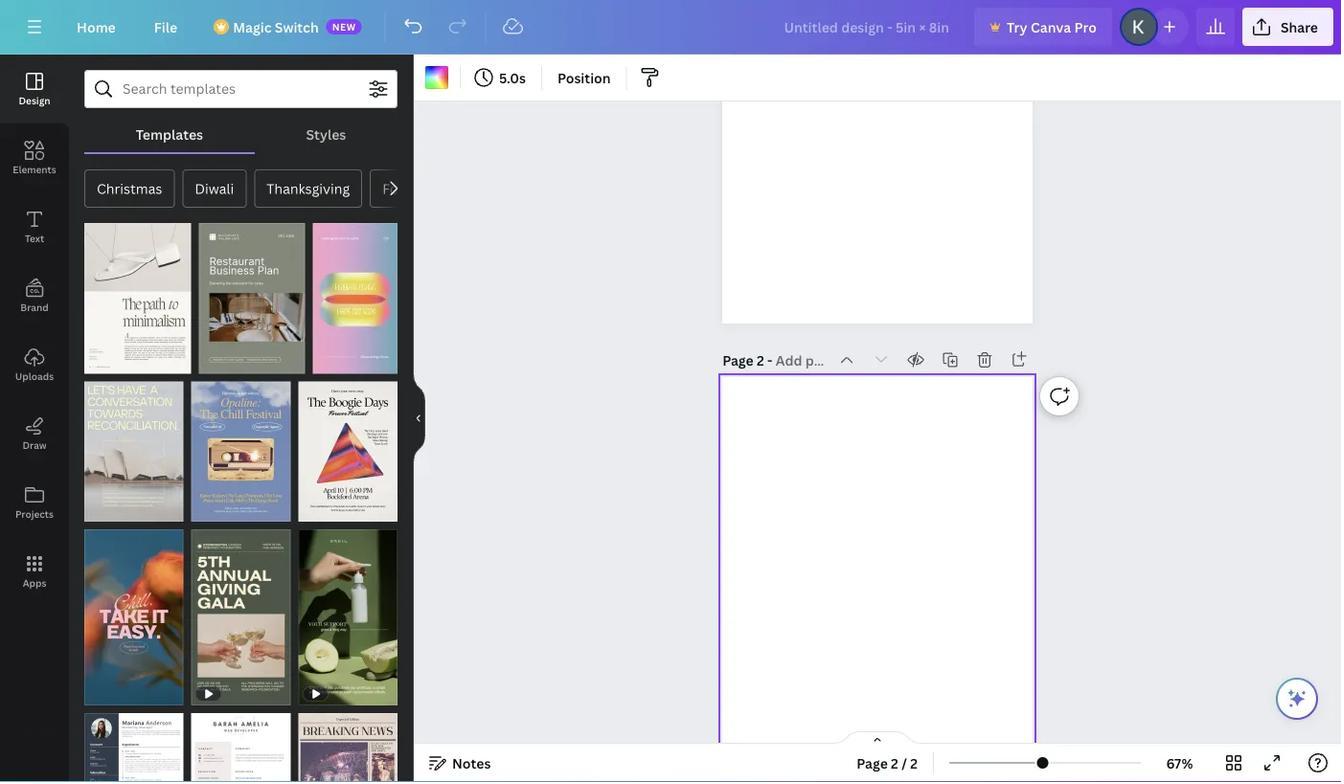 Task type: locate. For each thing, give the bounding box(es) containing it.
new
[[332, 20, 356, 33]]

0 horizontal spatial of
[[102, 356, 116, 369]]

elegant minimalist cv resume group
[[191, 702, 291, 783]]

notes
[[452, 754, 491, 773]]

notes button
[[422, 748, 499, 779]]

thanksgiving button
[[254, 170, 362, 208]]

diwali
[[195, 180, 234, 198]]

charity gala your story in dark green light yellow classy minimalist style group
[[191, 518, 291, 706]]

of right uploads button
[[102, 356, 116, 369]]

position button
[[550, 62, 619, 93]]

file button
[[139, 8, 193, 46]]

design
[[19, 94, 50, 107]]

page left -
[[723, 352, 754, 370]]

show pages image
[[832, 731, 924, 746]]

denim blue scarlet pink experimental type anxiety-calming motivational phone wallpaper group
[[84, 518, 184, 706]]

jan 26 cultural appreciation poster in light yellow light blue photocentric style group
[[84, 370, 184, 522]]

ivory red pink 80s aesthetic music portrait trending poster image
[[298, 382, 398, 522]]

2 1 from the left
[[208, 356, 214, 369]]

magic
[[233, 18, 272, 36]]

1 1 from the left
[[94, 356, 100, 369]]

apps button
[[0, 537, 69, 606]]

1 horizontal spatial 1
[[208, 356, 214, 369]]

1 horizontal spatial page
[[857, 754, 888, 773]]

67%
[[1166, 754, 1193, 773]]

page 2 / 2
[[857, 754, 918, 773]]

cream black refined luxe elegant article page a4 document group
[[84, 212, 191, 374]]

2 up jan 26 cultural appreciation poster in light yellow light blue photocentric style group
[[119, 356, 125, 369]]

hide image
[[413, 373, 425, 465]]

diwali button
[[182, 170, 246, 208]]

dark green white photocentric neutral clean beauty brands sustainable beauty your story group
[[298, 518, 398, 706]]

share
[[1281, 18, 1318, 36]]

styles button
[[255, 116, 398, 152]]

2
[[757, 352, 764, 370], [119, 356, 125, 369], [891, 754, 899, 773], [910, 754, 918, 773]]

black white minimalist cv resume image
[[84, 714, 184, 783]]

uploads
[[15, 370, 54, 383]]

Design title text field
[[769, 8, 967, 46]]

2 inside cream black refined luxe elegant article page a4 document group
[[119, 356, 125, 369]]

0 vertical spatial page
[[723, 352, 754, 370]]

2 of from the left
[[217, 356, 231, 369]]

text button
[[0, 193, 69, 262]]

projects button
[[0, 468, 69, 537]]

restaurant business plan in green white minimal corporate style group
[[199, 212, 305, 374]]

templates
[[136, 125, 203, 143]]

side panel tab list
[[0, 55, 69, 606]]

page
[[723, 352, 754, 370], [857, 754, 888, 773]]

of left 15
[[217, 356, 231, 369]]

denim blue scarlet pink experimental type anxiety-calming motivational phone wallpaper image
[[84, 530, 184, 706]]

text
[[25, 232, 44, 245]]

Search templates search field
[[123, 71, 359, 107]]

christmas button
[[84, 170, 175, 208]]

try canva pro
[[1007, 18, 1097, 36]]

1 left 15
[[208, 356, 214, 369]]

page for page 2 -
[[723, 352, 754, 370]]

main menu bar
[[0, 0, 1341, 55]]

canva
[[1031, 18, 1071, 36]]

1 vertical spatial page
[[857, 754, 888, 773]]

1 inside cream black refined luxe elegant article page a4 document group
[[94, 356, 100, 369]]

of
[[102, 356, 116, 369], [217, 356, 231, 369]]

0 horizontal spatial page
[[723, 352, 754, 370]]

switch
[[275, 18, 319, 36]]

file
[[154, 18, 177, 36]]

page inside 'button'
[[857, 754, 888, 773]]

-
[[767, 352, 773, 370]]

home
[[77, 18, 116, 36]]

1 horizontal spatial of
[[217, 356, 231, 369]]

of inside restaurant business plan in green white minimal corporate style group
[[217, 356, 231, 369]]

1
[[94, 356, 100, 369], [208, 356, 214, 369]]

of inside cream black refined luxe elegant article page a4 document group
[[102, 356, 116, 369]]

1 inside restaurant business plan in green white minimal corporate style group
[[208, 356, 214, 369]]

2 left /
[[891, 754, 899, 773]]

2 left -
[[757, 352, 764, 370]]

position
[[558, 69, 611, 87]]

food
[[382, 180, 415, 198]]

1 for 1 of 15
[[208, 356, 214, 369]]

1 right uploads button
[[94, 356, 100, 369]]

1 of from the left
[[102, 356, 116, 369]]

page down the show pages image
[[857, 754, 888, 773]]

black vintage newspaper birthday party poster image
[[298, 714, 398, 783]]

0 horizontal spatial 1
[[94, 356, 100, 369]]



Task type: describe. For each thing, give the bounding box(es) containing it.
templates button
[[84, 116, 255, 152]]

try
[[1007, 18, 1028, 36]]

page for page 2 / 2
[[857, 754, 888, 773]]

black white minimalist cv resume group
[[84, 702, 184, 783]]

styles
[[306, 125, 346, 143]]

2 right /
[[910, 754, 918, 773]]

brand button
[[0, 262, 69, 331]]

1 of 2
[[94, 356, 125, 369]]

ivory red pink 80s aesthetic music portrait trending poster group
[[298, 370, 398, 522]]

brand
[[20, 301, 49, 314]]

#ffffff image
[[425, 66, 448, 89]]

elegant minimalist cv resume image
[[191, 714, 291, 783]]

15
[[234, 356, 246, 369]]

draw
[[22, 439, 47, 452]]

67% button
[[1149, 748, 1211, 779]]

of for 15
[[217, 356, 231, 369]]

apps
[[23, 577, 46, 590]]

1 for 1 of 2
[[94, 356, 100, 369]]

pro
[[1074, 18, 1097, 36]]

jan 26 cultural appreciation poster in light yellow light blue photocentric style image
[[84, 382, 184, 522]]

uploads button
[[0, 331, 69, 400]]

projects
[[15, 508, 54, 521]]

sky blue gold white 80s aesthetic music portrait trending portrait poster group
[[191, 370, 291, 522]]

Page title text field
[[776, 351, 826, 370]]

thanksgiving
[[267, 180, 350, 198]]

home link
[[61, 8, 131, 46]]

5.0s button
[[468, 62, 534, 93]]

gold turquoise pink tactile psychedelic peaceful awareness quotes square psychedelic instagram story image
[[313, 223, 398, 374]]

food button
[[370, 170, 427, 208]]

page 2 / 2 button
[[849, 748, 926, 779]]

5.0s
[[499, 69, 526, 87]]

elements button
[[0, 124, 69, 193]]

magic switch
[[233, 18, 319, 36]]

draw button
[[0, 400, 69, 468]]

design button
[[0, 55, 69, 124]]

christmas
[[97, 180, 162, 198]]

share button
[[1243, 8, 1334, 46]]

/
[[902, 754, 907, 773]]

of for 2
[[102, 356, 116, 369]]

black vintage newspaper birthday party poster group
[[298, 702, 398, 783]]

sky blue gold white 80s aesthetic music portrait trending portrait poster image
[[191, 382, 291, 522]]

elements
[[13, 163, 56, 176]]

gold turquoise pink tactile psychedelic peaceful awareness quotes square psychedelic instagram story group
[[313, 212, 398, 374]]

page 2 -
[[723, 352, 776, 370]]

1 of 15
[[208, 356, 246, 369]]

try canva pro button
[[974, 8, 1112, 46]]

canva assistant image
[[1286, 688, 1309, 711]]



Task type: vqa. For each thing, say whether or not it's contained in the screenshot.
body
no



